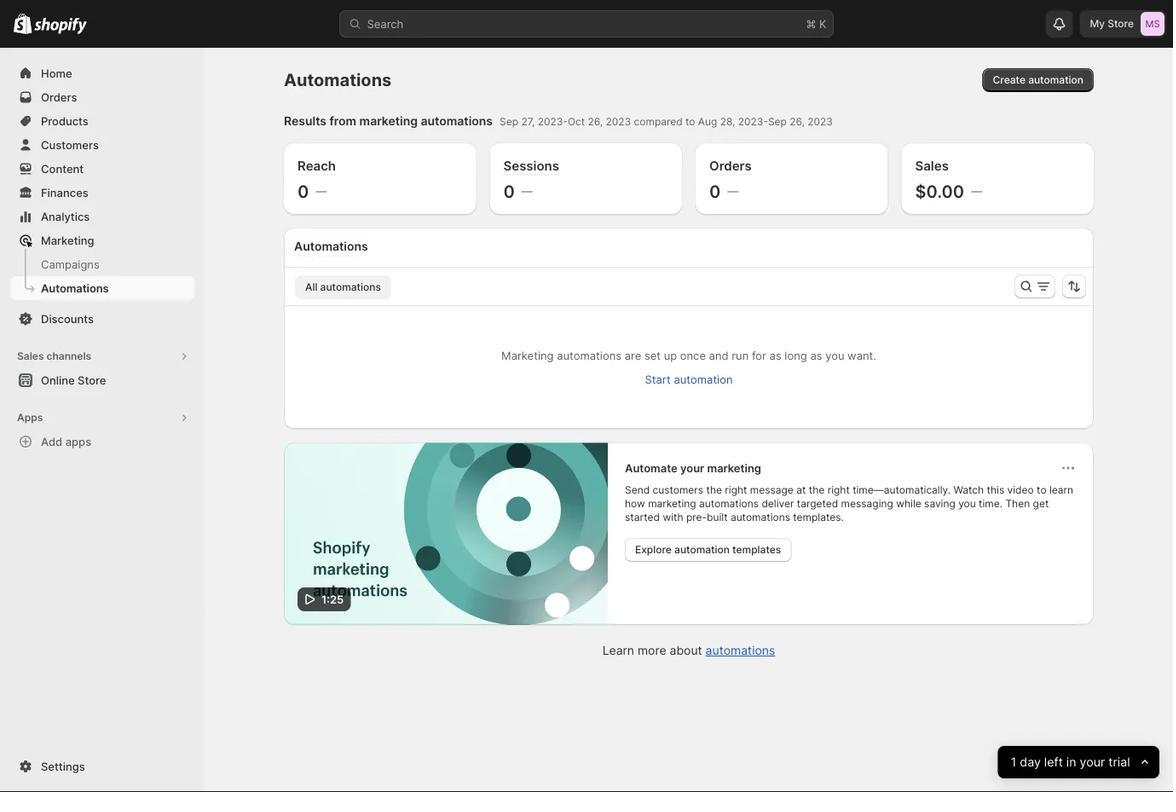 Task type: locate. For each thing, give the bounding box(es) containing it.
sales inside button
[[17, 350, 44, 363]]

0 vertical spatial marketing
[[41, 234, 94, 247]]

automations down deliver
[[731, 511, 791, 524]]

orders
[[41, 90, 77, 104], [710, 158, 752, 173]]

0 vertical spatial automations
[[284, 70, 392, 90]]

0 horizontal spatial store
[[78, 374, 106, 387]]

1 vertical spatial marketing
[[708, 461, 762, 475]]

automations up from
[[284, 70, 392, 90]]

sep right 28,
[[768, 116, 787, 128]]

store down sales channels button at the left
[[78, 374, 106, 387]]

your inside 'dropdown button'
[[1081, 755, 1106, 770]]

2023- right the 27,
[[538, 116, 568, 128]]

0 horizontal spatial the
[[707, 484, 722, 496]]

26, right oct
[[588, 116, 603, 128]]

up
[[664, 349, 677, 362]]

online
[[41, 374, 75, 387]]

learn
[[1050, 484, 1074, 496]]

2023- right 28,
[[738, 116, 768, 128]]

1 horizontal spatial 2023
[[808, 116, 833, 128]]

1 right from the left
[[725, 484, 748, 496]]

orders link
[[10, 85, 194, 109]]

store
[[1108, 17, 1134, 30], [78, 374, 106, 387]]

automation inside explore automation templates link
[[675, 544, 730, 556]]

—
[[316, 184, 327, 197], [522, 184, 533, 197], [728, 184, 739, 197], [972, 184, 983, 197]]

automations
[[284, 70, 392, 90], [294, 239, 368, 254], [41, 281, 109, 295]]

sep left the 27,
[[500, 116, 519, 128]]

sales inside the sales $0.00 —
[[916, 158, 949, 173]]

right up targeted
[[828, 484, 850, 496]]

automation for start
[[674, 373, 733, 386]]

marketing up 'with'
[[648, 498, 697, 510]]

automations up built
[[699, 498, 759, 510]]

0 horizontal spatial 26,
[[588, 116, 603, 128]]

1 horizontal spatial you
[[959, 498, 976, 510]]

2 horizontal spatial marketing
[[708, 461, 762, 475]]

— down reach
[[316, 184, 327, 197]]

1 vertical spatial sales
[[17, 350, 44, 363]]

2 — from the left
[[522, 184, 533, 197]]

apps
[[65, 435, 91, 448]]

sales up $0.00
[[916, 158, 949, 173]]

1:25 button
[[284, 443, 608, 625]]

settings link
[[10, 755, 194, 779]]

1 vertical spatial marketing
[[502, 349, 554, 362]]

marketing automations are set up once and run for as long as you want.
[[502, 349, 877, 362]]

1 day left in your trial button
[[999, 746, 1160, 779]]

1 horizontal spatial as
[[811, 349, 823, 362]]

right
[[725, 484, 748, 496], [828, 484, 850, 496]]

0 inside reach 0 —
[[298, 181, 309, 202]]

0 horizontal spatial orders
[[41, 90, 77, 104]]

0 horizontal spatial 0
[[298, 181, 309, 202]]

1 horizontal spatial your
[[1081, 755, 1106, 770]]

orders for orders
[[41, 90, 77, 104]]

automation inside start automation link
[[674, 373, 733, 386]]

0 vertical spatial to
[[686, 116, 696, 128]]

automation inside the create automation link
[[1029, 74, 1084, 86]]

1 the from the left
[[707, 484, 722, 496]]

products
[[41, 114, 89, 128]]

all automations button
[[295, 276, 391, 299]]

0 down sessions
[[504, 181, 515, 202]]

— for orders 0 —
[[728, 184, 739, 197]]

day
[[1021, 755, 1042, 770]]

marketing inside send customers the right message at the right time—automatically. watch this video to learn how marketing automations deliver targeted messaging while saving you time. then get started with pre-built automations templates.
[[648, 498, 697, 510]]

0 horizontal spatial marketing
[[41, 234, 94, 247]]

automation right create
[[1029, 74, 1084, 86]]

all automations
[[305, 281, 381, 293]]

the up built
[[707, 484, 722, 496]]

automations link
[[10, 276, 194, 300]]

as right for
[[770, 349, 782, 362]]

26, right 28,
[[790, 116, 805, 128]]

learn more about automations
[[603, 643, 776, 658]]

your
[[681, 461, 705, 475], [1081, 755, 1106, 770]]

sales channels
[[17, 350, 91, 363]]

content link
[[10, 157, 194, 181]]

templates.
[[794, 511, 844, 524]]

this
[[987, 484, 1005, 496]]

0 vertical spatial you
[[826, 349, 845, 362]]

marketing for marketing automations are set up once and run for as long as you want.
[[502, 349, 554, 362]]

marketing
[[360, 114, 418, 128], [708, 461, 762, 475], [648, 498, 697, 510]]

0 down aug
[[710, 181, 721, 202]]

1 horizontal spatial marketing
[[648, 498, 697, 510]]

marketing up message
[[708, 461, 762, 475]]

0 horizontal spatial 2023
[[606, 116, 631, 128]]

1
[[1012, 755, 1017, 770]]

automations right all
[[320, 281, 381, 293]]

1 horizontal spatial 2023-
[[738, 116, 768, 128]]

automation for create
[[1029, 74, 1084, 86]]

automations left are
[[557, 349, 622, 362]]

then
[[1006, 498, 1031, 510]]

are
[[625, 349, 642, 362]]

customers link
[[10, 133, 194, 157]]

1 horizontal spatial right
[[828, 484, 850, 496]]

0 for reach 0 —
[[298, 181, 309, 202]]

2 as from the left
[[811, 349, 823, 362]]

set
[[645, 349, 661, 362]]

0 horizontal spatial sales
[[17, 350, 44, 363]]

1 vertical spatial automation
[[674, 373, 733, 386]]

— down 28,
[[728, 184, 739, 197]]

— inside reach 0 —
[[316, 184, 327, 197]]

2 2023- from the left
[[738, 116, 768, 128]]

from
[[330, 114, 357, 128]]

0 horizontal spatial shopify image
[[14, 13, 32, 34]]

orders for orders 0 —
[[710, 158, 752, 173]]

automation down the once on the right top of the page
[[674, 373, 733, 386]]

1:25
[[322, 593, 344, 606]]

0 horizontal spatial right
[[725, 484, 748, 496]]

store for my store
[[1108, 17, 1134, 30]]

channels
[[46, 350, 91, 363]]

store inside button
[[78, 374, 106, 387]]

1 vertical spatial orders
[[710, 158, 752, 173]]

you inside send customers the right message at the right time—automatically. watch this video to learn how marketing automations deliver targeted messaging while saving you time. then get started with pre-built automations templates.
[[959, 498, 976, 510]]

my
[[1091, 17, 1106, 30]]

to up get
[[1037, 484, 1047, 496]]

1 horizontal spatial 26,
[[790, 116, 805, 128]]

2 vertical spatial marketing
[[648, 498, 697, 510]]

1 horizontal spatial 0
[[504, 181, 515, 202]]

store right my
[[1108, 17, 1134, 30]]

automation down pre-
[[675, 544, 730, 556]]

1 0 from the left
[[298, 181, 309, 202]]

⌘ k
[[806, 17, 827, 30]]

0 horizontal spatial marketing
[[360, 114, 418, 128]]

orders down home
[[41, 90, 77, 104]]

0 down reach
[[298, 181, 309, 202]]

— inside the sales $0.00 —
[[972, 184, 983, 197]]

in
[[1067, 755, 1077, 770]]

2 0 from the left
[[504, 181, 515, 202]]

— right $0.00
[[972, 184, 983, 197]]

to left aug
[[686, 116, 696, 128]]

1 horizontal spatial orders
[[710, 158, 752, 173]]

— inside orders 0 —
[[728, 184, 739, 197]]

sales up online
[[17, 350, 44, 363]]

my store image
[[1141, 12, 1165, 36]]

1 vertical spatial to
[[1037, 484, 1047, 496]]

to inside send customers the right message at the right time—automatically. watch this video to learn how marketing automations deliver targeted messaging while saving you time. then get started with pre-built automations templates.
[[1037, 484, 1047, 496]]

2 vertical spatial automations
[[41, 281, 109, 295]]

2 right from the left
[[828, 484, 850, 496]]

automate
[[625, 461, 678, 475]]

0 for sessions 0 —
[[504, 181, 515, 202]]

as
[[770, 349, 782, 362], [811, 349, 823, 362]]

explore automation templates
[[635, 544, 782, 556]]

apps
[[17, 412, 43, 424]]

shopify image
[[14, 13, 32, 34], [34, 17, 87, 35]]

explore automation templates link
[[625, 538, 792, 562]]

your right the in
[[1081, 755, 1106, 770]]

1 vertical spatial store
[[78, 374, 106, 387]]

0 horizontal spatial to
[[686, 116, 696, 128]]

automations
[[421, 114, 493, 128], [320, 281, 381, 293], [557, 349, 622, 362], [699, 498, 759, 510], [731, 511, 791, 524], [706, 643, 776, 658]]

— inside sessions 0 —
[[522, 184, 533, 197]]

1 horizontal spatial sales
[[916, 158, 949, 173]]

1 horizontal spatial sep
[[768, 116, 787, 128]]

2 vertical spatial automation
[[675, 544, 730, 556]]

0 vertical spatial orders
[[41, 90, 77, 104]]

results
[[284, 114, 327, 128]]

sep
[[500, 116, 519, 128], [768, 116, 787, 128]]

marketing
[[41, 234, 94, 247], [502, 349, 554, 362]]

2023-
[[538, 116, 568, 128], [738, 116, 768, 128]]

1 sep from the left
[[500, 116, 519, 128]]

you left "want." at the right
[[826, 349, 845, 362]]

the
[[707, 484, 722, 496], [809, 484, 825, 496]]

automations link
[[706, 643, 776, 658]]

right up built
[[725, 484, 748, 496]]

1 horizontal spatial to
[[1037, 484, 1047, 496]]

0 inside orders 0 —
[[710, 181, 721, 202]]

0 horizontal spatial you
[[826, 349, 845, 362]]

3 — from the left
[[728, 184, 739, 197]]

oct
[[568, 116, 585, 128]]

orders down 28,
[[710, 158, 752, 173]]

1 vertical spatial your
[[1081, 755, 1106, 770]]

you down watch
[[959, 498, 976, 510]]

0 horizontal spatial 2023-
[[538, 116, 568, 128]]

started
[[625, 511, 660, 524]]

automation for explore
[[675, 544, 730, 556]]

1 vertical spatial you
[[959, 498, 976, 510]]

automations inside all automations button
[[320, 281, 381, 293]]

home link
[[10, 61, 194, 85]]

the up targeted
[[809, 484, 825, 496]]

1 2023 from the left
[[606, 116, 631, 128]]

— down sessions
[[522, 184, 533, 197]]

pre-
[[687, 511, 707, 524]]

3 0 from the left
[[710, 181, 721, 202]]

1 horizontal spatial the
[[809, 484, 825, 496]]

to
[[686, 116, 696, 128], [1037, 484, 1047, 496]]

1 horizontal spatial shopify image
[[34, 17, 87, 35]]

4 — from the left
[[972, 184, 983, 197]]

2 horizontal spatial 0
[[710, 181, 721, 202]]

1 — from the left
[[316, 184, 327, 197]]

0 inside sessions 0 —
[[504, 181, 515, 202]]

marketing right from
[[360, 114, 418, 128]]

⌘
[[806, 17, 817, 30]]

0 vertical spatial marketing
[[360, 114, 418, 128]]

you
[[826, 349, 845, 362], [959, 498, 976, 510]]

automations up all automations
[[294, 239, 368, 254]]

send customers the right message at the right time—automatically. watch this video to learn how marketing automations deliver targeted messaging while saving you time. then get started with pre-built automations templates.
[[625, 484, 1074, 524]]

automations down campaigns on the top of the page
[[41, 281, 109, 295]]

0 horizontal spatial your
[[681, 461, 705, 475]]

run
[[732, 349, 749, 362]]

1 horizontal spatial marketing
[[502, 349, 554, 362]]

2 2023 from the left
[[808, 116, 833, 128]]

k
[[820, 17, 827, 30]]

your up customers
[[681, 461, 705, 475]]

saving
[[925, 498, 956, 510]]

sales for $0.00
[[916, 158, 949, 173]]

0 vertical spatial sales
[[916, 158, 949, 173]]

0 vertical spatial automation
[[1029, 74, 1084, 86]]

0 vertical spatial store
[[1108, 17, 1134, 30]]

1 horizontal spatial store
[[1108, 17, 1134, 30]]

compared
[[634, 116, 683, 128]]

0 horizontal spatial as
[[770, 349, 782, 362]]

2 26, from the left
[[790, 116, 805, 128]]

explore
[[635, 544, 672, 556]]

more
[[638, 643, 667, 658]]

orders 0 —
[[710, 158, 752, 202]]

as right long
[[811, 349, 823, 362]]

0 horizontal spatial sep
[[500, 116, 519, 128]]



Task type: vqa. For each thing, say whether or not it's contained in the screenshot.


Task type: describe. For each thing, give the bounding box(es) containing it.
start
[[645, 373, 671, 386]]

1 vertical spatial automations
[[294, 239, 368, 254]]

left
[[1045, 755, 1064, 770]]

messaging
[[842, 498, 894, 510]]

video
[[1008, 484, 1034, 496]]

— for reach 0 —
[[316, 184, 327, 197]]

long
[[785, 349, 808, 362]]

targeted
[[797, 498, 839, 510]]

create automation link
[[983, 68, 1094, 92]]

2 sep from the left
[[768, 116, 787, 128]]

deliver
[[762, 498, 795, 510]]

0 for orders 0 —
[[710, 181, 721, 202]]

products link
[[10, 109, 194, 133]]

get
[[1033, 498, 1049, 510]]

all
[[305, 281, 318, 293]]

1 as from the left
[[770, 349, 782, 362]]

campaigns
[[41, 258, 100, 271]]

reach
[[298, 158, 336, 173]]

how
[[625, 498, 646, 510]]

with
[[663, 511, 684, 524]]

sessions 0 —
[[504, 158, 560, 202]]

search
[[367, 17, 404, 30]]

my store
[[1091, 17, 1134, 30]]

finances link
[[10, 181, 194, 205]]

automations right about
[[706, 643, 776, 658]]

marketing for your
[[708, 461, 762, 475]]

finances
[[41, 186, 89, 199]]

send
[[625, 484, 650, 496]]

trial
[[1109, 755, 1131, 770]]

and
[[709, 349, 729, 362]]

27,
[[521, 116, 535, 128]]

automations left the 27,
[[421, 114, 493, 128]]

add apps
[[41, 435, 91, 448]]

marketing link
[[10, 229, 194, 252]]

marketing for marketing
[[41, 234, 94, 247]]

1 26, from the left
[[588, 116, 603, 128]]

— for sales $0.00 —
[[972, 184, 983, 197]]

start automation
[[645, 373, 733, 386]]

sales channels button
[[10, 345, 194, 368]]

watch
[[954, 484, 984, 496]]

$0.00
[[916, 181, 965, 202]]

to inside results from marketing automations sep 27, 2023-oct 26, 2023 compared to aug 28, 2023-sep 26, 2023
[[686, 116, 696, 128]]

analytics
[[41, 210, 90, 223]]

want.
[[848, 349, 877, 362]]

at
[[797, 484, 806, 496]]

1 2023- from the left
[[538, 116, 568, 128]]

store for online store
[[78, 374, 106, 387]]

about
[[670, 643, 703, 658]]

content
[[41, 162, 84, 175]]

learn
[[603, 643, 635, 658]]

while
[[897, 498, 922, 510]]

— for sessions 0 —
[[522, 184, 533, 197]]

reach 0 —
[[298, 158, 336, 202]]

1 day left in your trial
[[1012, 755, 1131, 770]]

settings
[[41, 760, 85, 773]]

aug
[[698, 116, 718, 128]]

results from marketing automations sep 27, 2023-oct 26, 2023 compared to aug 28, 2023-sep 26, 2023
[[284, 114, 833, 128]]

once
[[680, 349, 706, 362]]

sales for channels
[[17, 350, 44, 363]]

0 vertical spatial your
[[681, 461, 705, 475]]

add
[[41, 435, 62, 448]]

analytics link
[[10, 205, 194, 229]]

for
[[752, 349, 767, 362]]

message
[[750, 484, 794, 496]]

built
[[707, 511, 728, 524]]

home
[[41, 67, 72, 80]]

discounts link
[[10, 307, 194, 331]]

create automation
[[993, 74, 1084, 86]]

sessions
[[504, 158, 560, 173]]

apps button
[[10, 406, 194, 430]]

28,
[[720, 116, 736, 128]]

sales $0.00 —
[[916, 158, 983, 202]]

online store
[[41, 374, 106, 387]]

campaigns link
[[10, 252, 194, 276]]

discounts
[[41, 312, 94, 325]]

online store link
[[10, 368, 194, 392]]

time—automatically.
[[853, 484, 951, 496]]

time.
[[979, 498, 1003, 510]]

add apps button
[[10, 430, 194, 454]]

marketing for from
[[360, 114, 418, 128]]

customers
[[41, 138, 99, 151]]

templates
[[733, 544, 782, 556]]

automate your marketing
[[625, 461, 762, 475]]

2 the from the left
[[809, 484, 825, 496]]



